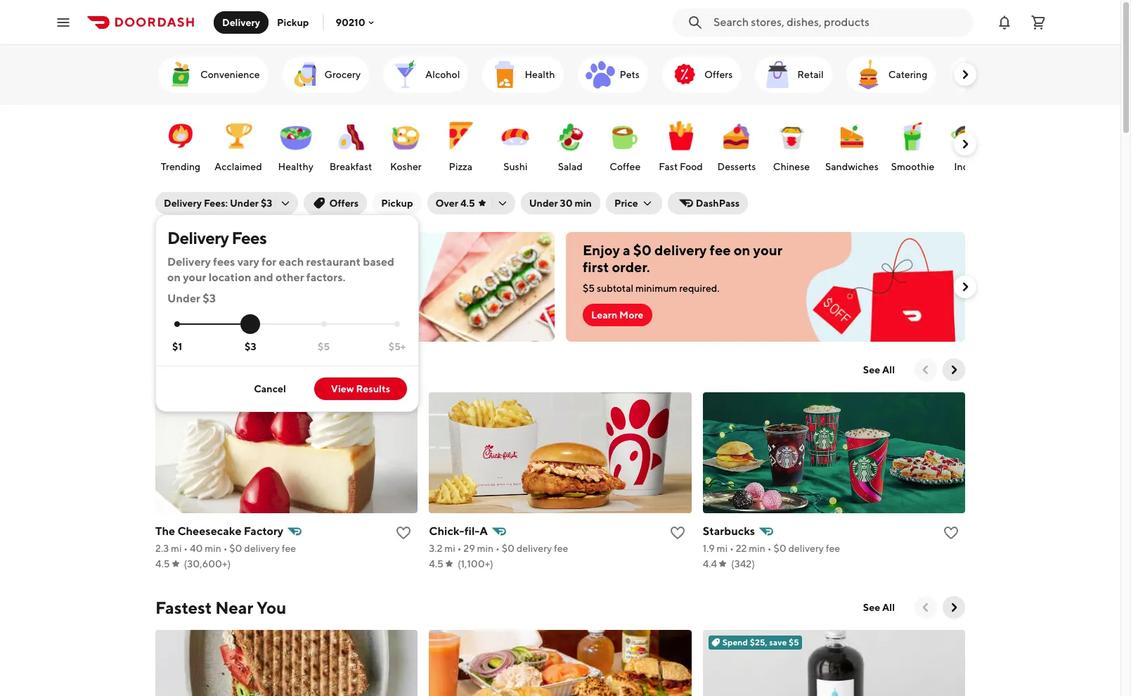 Task type: locate. For each thing, give the bounding box(es) containing it.
1 horizontal spatial on
[[239, 266, 251, 277]]

first left 2
[[287, 242, 313, 258]]

under inside button
[[529, 198, 558, 209]]

0 vertical spatial $5
[[583, 283, 595, 294]]

delivery inside delivery fees vary for each restaurant based on your location and other factors.
[[167, 255, 211, 269]]

•
[[184, 543, 188, 554], [223, 543, 228, 554], [458, 543, 462, 554], [496, 543, 500, 554], [730, 543, 734, 554], [768, 543, 772, 554]]

fastest
[[155, 598, 212, 618]]

2.3
[[155, 543, 169, 554]]

offers right offers image at the top right
[[705, 69, 733, 80]]

1 see all link from the top
[[855, 359, 904, 381]]

convenience link
[[158, 56, 268, 93]]

delivery for delivery fees
[[167, 228, 229, 248]]

alcohol link
[[383, 56, 469, 93]]

all
[[883, 364, 895, 376], [883, 602, 895, 613]]

pickup
[[277, 17, 309, 28], [381, 198, 413, 209]]

see all for fastest near you
[[864, 602, 895, 613]]

4.5 for the cheesecake factory
[[155, 558, 170, 570]]

1 vertical spatial next button of carousel image
[[959, 137, 973, 151]]

$3 up fees
[[261, 198, 272, 209]]

on inside save up to $10 on orders $15+ with code 40deal, valid for 45 days upon signup
[[239, 266, 251, 277]]

previous button of carousel image for fastest near you
[[919, 601, 933, 615]]

0 horizontal spatial on
[[167, 271, 181, 284]]

1 horizontal spatial click to add this store to your saved list image
[[669, 525, 686, 542]]

delivery down factory
[[244, 543, 280, 554]]

grocery link
[[282, 56, 369, 93]]

0 horizontal spatial first
[[287, 242, 313, 258]]

mi right 3.2
[[445, 543, 456, 554]]

pickup for the bottommost pickup button
[[381, 198, 413, 209]]

vary
[[237, 255, 259, 269]]

$5 subtotal minimum required.
[[583, 283, 720, 294]]

min right 22
[[749, 543, 766, 554]]

1 horizontal spatial your
[[255, 242, 284, 258]]

on down dashpass
[[734, 242, 751, 258]]

1 horizontal spatial pickup
[[381, 198, 413, 209]]

min up (30,600+)
[[205, 543, 221, 554]]

0 vertical spatial offers
[[705, 69, 733, 80]]

2 previous button of carousel image from the top
[[919, 601, 933, 615]]

$​0
[[230, 543, 242, 554], [502, 543, 515, 554], [774, 543, 787, 554]]

1 vertical spatial $5
[[318, 341, 330, 352]]

$5 for $5
[[318, 341, 330, 352]]

6 • from the left
[[768, 543, 772, 554]]

delivery fees: under $3
[[164, 198, 272, 209]]

0 vertical spatial next button of carousel image
[[959, 68, 973, 82]]

fastest near you link
[[155, 596, 286, 619]]

30
[[560, 198, 573, 209]]

delivery
[[655, 242, 707, 258], [244, 543, 280, 554], [517, 543, 552, 554], [789, 543, 824, 554]]

1 horizontal spatial first
[[583, 259, 609, 275]]

convenience
[[200, 69, 260, 80]]

1 horizontal spatial 4.5
[[429, 558, 444, 570]]

2 vertical spatial $3
[[245, 341, 256, 352]]

delivery right 22
[[789, 543, 824, 554]]

you
[[257, 598, 286, 618]]

click to add this store to your saved list image
[[396, 525, 412, 542], [669, 525, 686, 542]]

cancel button
[[237, 378, 303, 400]]

for inside delivery fees vary for each restaurant based on your location and other factors.
[[262, 255, 277, 269]]

each
[[279, 255, 304, 269]]

$5 left subtotal
[[583, 283, 595, 294]]

2 all from the top
[[883, 602, 895, 613]]

2 see all from the top
[[864, 602, 895, 613]]

1 vertical spatial pickup
[[381, 198, 413, 209]]

delivery right $0
[[655, 242, 707, 258]]

delivery up up
[[167, 228, 229, 248]]

orders up 45
[[253, 266, 281, 277]]

1 vertical spatial see
[[864, 602, 881, 613]]

learn more
[[592, 309, 644, 321]]

min for the cheesecake factory
[[205, 543, 221, 554]]

4.5 down 3.2
[[429, 558, 444, 570]]

code
[[327, 266, 350, 277]]

under
[[230, 198, 259, 209], [529, 198, 558, 209], [167, 292, 200, 305]]

see all link
[[855, 359, 904, 381], [855, 596, 904, 619]]

2 horizontal spatial $​0
[[774, 543, 787, 554]]

3.2
[[429, 543, 443, 554]]

cancel
[[254, 383, 286, 395]]

food
[[680, 161, 703, 172]]

1 horizontal spatial pickup button
[[373, 192, 422, 215]]

under left 30
[[529, 198, 558, 209]]

0 vertical spatial first
[[287, 242, 313, 258]]

4.5 right over
[[461, 198, 475, 209]]

your
[[255, 242, 284, 258], [754, 242, 783, 258], [183, 271, 206, 284]]

see
[[864, 364, 881, 376], [864, 602, 881, 613]]

$5 stars and over image
[[321, 322, 327, 327]]

0 vertical spatial see all link
[[855, 359, 904, 381]]

0 vertical spatial pickup button
[[269, 11, 318, 33]]

2 click to add this store to your saved list image from the left
[[669, 525, 686, 542]]

0 vertical spatial previous button of carousel image
[[919, 363, 933, 377]]

1 vertical spatial first
[[583, 259, 609, 275]]

$​0 down the cheesecake factory
[[230, 543, 242, 554]]

pickup button up grocery image
[[269, 11, 318, 33]]

convenience image
[[164, 58, 198, 91]]

$​0 right 22
[[774, 543, 787, 554]]

mi for the
[[171, 543, 182, 554]]

0 horizontal spatial $​0
[[230, 543, 242, 554]]

40%
[[200, 242, 230, 258]]

1 vertical spatial offers
[[329, 198, 359, 209]]

next button of carousel image right the catering
[[959, 68, 973, 82]]

click to add this store to your saved list image left chick-
[[396, 525, 412, 542]]

click to add this store to your saved list image left starbucks
[[669, 525, 686, 542]]

pets image
[[583, 58, 617, 91]]

sushi
[[504, 161, 528, 172]]

$5 right the save
[[789, 637, 800, 648]]

0 horizontal spatial $5
[[318, 341, 330, 352]]

click to add this store to your saved list image for chick-fil-a
[[669, 525, 686, 542]]

delivery inside "enjoy a $0 delivery fee on your first order."
[[655, 242, 707, 258]]

2 horizontal spatial under
[[529, 198, 558, 209]]

1 vertical spatial orders
[[253, 266, 281, 277]]

1 horizontal spatial under
[[230, 198, 259, 209]]

pickup button
[[269, 11, 318, 33], [373, 192, 422, 215]]

4.4
[[703, 558, 717, 570]]

0 horizontal spatial under
[[167, 292, 200, 305]]

click to add this store to your saved list image for the cheesecake factory
[[396, 525, 412, 542]]

min
[[575, 198, 592, 209], [205, 543, 221, 554], [477, 543, 494, 554], [749, 543, 766, 554]]

health link
[[483, 56, 564, 93]]

delivery right 29 at the left bottom of page
[[517, 543, 552, 554]]

1 horizontal spatial orders
[[327, 242, 369, 258]]

offers
[[705, 69, 733, 80], [329, 198, 359, 209]]

Store search: begin typing to search for stores available on DoorDash text field
[[714, 14, 966, 30]]

4.5
[[461, 198, 475, 209], [155, 558, 170, 570], [429, 558, 444, 570]]

delivery up convenience
[[222, 17, 260, 28]]

$5 for $5 subtotal minimum required.
[[583, 283, 595, 294]]

fastest near you
[[155, 598, 286, 618]]

2 horizontal spatial on
[[734, 242, 751, 258]]

1 vertical spatial $3
[[203, 292, 216, 305]]

subtotal
[[597, 283, 634, 294]]

the cheesecake factory
[[155, 525, 284, 538]]

fee for starbucks
[[826, 543, 841, 554]]

orders up the code in the left top of the page
[[327, 242, 369, 258]]

2 horizontal spatial mi
[[717, 543, 728, 554]]

starbucks
[[703, 525, 755, 538]]

2 vertical spatial next button of carousel image
[[947, 601, 961, 615]]

previous button of carousel image for national favorites
[[919, 363, 933, 377]]

based
[[363, 255, 395, 269]]

minimum
[[636, 283, 678, 294]]

2 • from the left
[[223, 543, 228, 554]]

2
[[316, 242, 324, 258]]

1 horizontal spatial for
[[262, 255, 277, 269]]

health image
[[488, 58, 522, 91]]

min right 29 at the left bottom of page
[[477, 543, 494, 554]]

national favorites link
[[155, 359, 293, 381]]

$​0 for factory
[[230, 543, 242, 554]]

delivery left fees: at the left
[[164, 198, 202, 209]]

$​0 right 29 at the left bottom of page
[[502, 543, 515, 554]]

$3 down 40deal,
[[203, 292, 216, 305]]

valid
[[216, 280, 238, 291]]

2 $​0 from the left
[[502, 543, 515, 554]]

0 items, open order cart image
[[1030, 14, 1047, 31]]

0 horizontal spatial your
[[183, 271, 206, 284]]

22
[[736, 543, 747, 554]]

0 horizontal spatial for
[[240, 280, 252, 291]]

delivery
[[222, 17, 260, 28], [164, 198, 202, 209], [167, 228, 229, 248], [167, 255, 211, 269]]

2 next button of carousel image from the top
[[959, 137, 973, 151]]

all for fastest near you
[[883, 602, 895, 613]]

0 horizontal spatial orders
[[253, 266, 281, 277]]

offers button
[[304, 192, 367, 215]]

retail link
[[756, 56, 833, 93]]

for up and
[[262, 255, 277, 269]]

$3 up favorites at bottom left
[[245, 341, 256, 352]]

factory
[[244, 525, 284, 538]]

delivery for starbucks
[[789, 543, 824, 554]]

1 vertical spatial all
[[883, 602, 895, 613]]

0 horizontal spatial click to add this store to your saved list image
[[396, 525, 412, 542]]

your inside "enjoy a $0 delivery fee on your first order."
[[754, 242, 783, 258]]

1 vertical spatial pickup button
[[373, 192, 422, 215]]

under right fees: at the left
[[230, 198, 259, 209]]

1 horizontal spatial mi
[[445, 543, 456, 554]]

delivery up 40deal,
[[167, 255, 211, 269]]

the
[[155, 525, 175, 538]]

2 mi from the left
[[445, 543, 456, 554]]

4.5 down 2.3
[[155, 558, 170, 570]]

on right $10
[[239, 266, 251, 277]]

factors.
[[307, 271, 346, 284]]

3 mi from the left
[[717, 543, 728, 554]]

price
[[615, 198, 638, 209]]

delivery inside button
[[222, 17, 260, 28]]

mi
[[171, 543, 182, 554], [445, 543, 456, 554], [717, 543, 728, 554]]

1 vertical spatial previous button of carousel image
[[919, 601, 933, 615]]

see all link for fastest near you
[[855, 596, 904, 619]]

first
[[287, 242, 313, 258], [583, 259, 609, 275]]

1 vertical spatial see all link
[[855, 596, 904, 619]]

• left 29 at the left bottom of page
[[458, 543, 462, 554]]

click to add this store to your saved list image
[[943, 525, 960, 542]]

0 horizontal spatial pickup
[[277, 17, 309, 28]]

1 horizontal spatial offers
[[705, 69, 733, 80]]

0 vertical spatial all
[[883, 364, 895, 376]]

for left 45
[[240, 280, 252, 291]]

delivery for the cheesecake factory
[[244, 543, 280, 554]]

1 vertical spatial next button of carousel image
[[947, 363, 961, 377]]

fee inside "enjoy a $0 delivery fee on your first order."
[[710, 242, 731, 258]]

0 vertical spatial for
[[262, 255, 277, 269]]

$5+ stars and over image
[[395, 322, 400, 327]]

previous button of carousel image
[[919, 363, 933, 377], [919, 601, 933, 615]]

$5 down '$5 stars and over' image at top left
[[318, 341, 330, 352]]

$​0 for a
[[502, 543, 515, 554]]

see all for national favorites
[[864, 364, 895, 376]]

• right 29 at the left bottom of page
[[496, 543, 500, 554]]

$10
[[221, 266, 237, 277]]

1 horizontal spatial $3
[[245, 341, 256, 352]]

enjoy
[[583, 242, 620, 258]]

fee for the cheesecake factory
[[282, 543, 296, 554]]

first down enjoy
[[583, 259, 609, 275]]

1 click to add this store to your saved list image from the left
[[396, 525, 412, 542]]

trending link
[[157, 112, 205, 177]]

orders
[[327, 242, 369, 258], [253, 266, 281, 277]]

1 vertical spatial for
[[240, 280, 252, 291]]

get 40% off your first 2 orders
[[172, 242, 369, 258]]

1 see all from the top
[[864, 364, 895, 376]]

under down 40deal,
[[167, 292, 200, 305]]

$5+
[[389, 341, 406, 352]]

mi right 1.9
[[717, 543, 728, 554]]

1 all from the top
[[883, 364, 895, 376]]

pickup button down 'kosher'
[[373, 192, 422, 215]]

spend $25, save $5
[[723, 637, 800, 648]]

0 horizontal spatial mi
[[171, 543, 182, 554]]

1 previous button of carousel image from the top
[[919, 363, 933, 377]]

and
[[254, 271, 273, 284]]

on up under $3
[[167, 271, 181, 284]]

next button of carousel image
[[959, 280, 973, 294], [947, 363, 961, 377], [947, 601, 961, 615]]

0 horizontal spatial offers
[[329, 198, 359, 209]]

1 mi from the left
[[171, 543, 182, 554]]

pickup right delivery button at top left
[[277, 17, 309, 28]]

45
[[254, 280, 266, 291]]

indian
[[955, 161, 983, 172]]

(30,600+)
[[184, 558, 231, 570]]

1 horizontal spatial $5
[[583, 283, 595, 294]]

next button of carousel image
[[959, 68, 973, 82], [959, 137, 973, 151]]

3 • from the left
[[458, 543, 462, 554]]

on
[[734, 242, 751, 258], [239, 266, 251, 277], [167, 271, 181, 284]]

0 vertical spatial pickup
[[277, 17, 309, 28]]

mi right 2.3
[[171, 543, 182, 554]]

pickup down 'kosher'
[[381, 198, 413, 209]]

1.9
[[703, 543, 715, 554]]

open menu image
[[55, 14, 72, 31]]

under for under $3
[[167, 292, 200, 305]]

2 see from the top
[[864, 602, 881, 613]]

view
[[331, 383, 354, 395]]

• down the cheesecake factory
[[223, 543, 228, 554]]

1 vertical spatial see all
[[864, 602, 895, 613]]

2 see all link from the top
[[855, 596, 904, 619]]

2 horizontal spatial your
[[754, 242, 783, 258]]

1 see from the top
[[864, 364, 881, 376]]

chick-
[[429, 525, 465, 538]]

delivery for delivery
[[222, 17, 260, 28]]

2 horizontal spatial 4.5
[[461, 198, 475, 209]]

0 vertical spatial see
[[864, 364, 881, 376]]

2 vertical spatial $5
[[789, 637, 800, 648]]

coffee
[[610, 161, 641, 172]]

fees
[[213, 255, 235, 269]]

0 horizontal spatial 4.5
[[155, 558, 170, 570]]

0 horizontal spatial pickup button
[[269, 11, 318, 33]]

2 horizontal spatial $3
[[261, 198, 272, 209]]

offers down breakfast
[[329, 198, 359, 209]]

• left 40
[[184, 543, 188, 554]]

next button of carousel image up indian
[[959, 137, 973, 151]]

first inside "enjoy a $0 delivery fee on your first order."
[[583, 259, 609, 275]]

• right 22
[[768, 543, 772, 554]]

delivery fees
[[167, 228, 267, 248]]

$1
[[172, 341, 182, 352]]

min right 30
[[575, 198, 592, 209]]

0 vertical spatial see all
[[864, 364, 895, 376]]

delivery for chick-fil-a
[[517, 543, 552, 554]]

1 $​0 from the left
[[230, 543, 242, 554]]

retail
[[798, 69, 824, 80]]

1 horizontal spatial $​0
[[502, 543, 515, 554]]

• left 22
[[730, 543, 734, 554]]



Task type: describe. For each thing, give the bounding box(es) containing it.
fee for chick-fil-a
[[554, 543, 569, 554]]

$0
[[634, 242, 652, 258]]

chinese
[[774, 161, 810, 172]]

up
[[196, 266, 207, 277]]

a
[[623, 242, 631, 258]]

offers image
[[668, 58, 702, 91]]

40
[[190, 543, 203, 554]]

$1 stars and over image
[[174, 322, 180, 327]]

1 • from the left
[[184, 543, 188, 554]]

trending
[[161, 161, 201, 172]]

price button
[[606, 192, 662, 215]]

restaurant
[[306, 255, 361, 269]]

4.5 for chick-fil-a
[[429, 558, 444, 570]]

your inside delivery fees vary for each restaurant based on your location and other factors.
[[183, 271, 206, 284]]

(342)
[[731, 558, 755, 570]]

cheesecake
[[178, 525, 242, 538]]

see for fastest near you
[[864, 602, 881, 613]]

upon
[[291, 280, 314, 291]]

delivery fees vary for each restaurant based on your location and other factors.
[[167, 255, 395, 284]]

fast food
[[659, 161, 703, 172]]

other
[[276, 271, 304, 284]]

grocery
[[325, 69, 361, 80]]

over
[[436, 198, 459, 209]]

2 horizontal spatial $5
[[789, 637, 800, 648]]

acclaimed
[[215, 161, 262, 172]]

fast
[[659, 161, 678, 172]]

offers inside button
[[329, 198, 359, 209]]

on inside "enjoy a $0 delivery fee on your first order."
[[734, 242, 751, 258]]

sandwiches
[[826, 161, 879, 172]]

catering link
[[847, 56, 936, 93]]

0 vertical spatial next button of carousel image
[[959, 280, 973, 294]]

orders inside save up to $10 on orders $15+ with code 40deal, valid for 45 days upon signup
[[253, 266, 281, 277]]

results
[[356, 383, 390, 395]]

next button of carousel image for fastest near you
[[947, 601, 961, 615]]

29
[[464, 543, 475, 554]]

kosher
[[390, 161, 422, 172]]

(1,100+)
[[458, 558, 494, 570]]

health
[[525, 69, 555, 80]]

to
[[209, 266, 219, 277]]

pickup for the topmost pickup button
[[277, 17, 309, 28]]

see for national favorites
[[864, 364, 881, 376]]

flowers image
[[956, 58, 990, 91]]

see all link for national favorites
[[855, 359, 904, 381]]

min for starbucks
[[749, 543, 766, 554]]

enjoy a $0 delivery fee on your first order.
[[583, 242, 783, 275]]

3.2 mi • 29 min • $​0 delivery fee
[[429, 543, 569, 554]]

acclaimed link
[[212, 112, 265, 177]]

spend
[[723, 637, 748, 648]]

4 • from the left
[[496, 543, 500, 554]]

on inside delivery fees vary for each restaurant based on your location and other factors.
[[167, 271, 181, 284]]

fil-
[[465, 525, 480, 538]]

90210
[[336, 17, 365, 28]]

40deal,
[[172, 280, 215, 291]]

0 horizontal spatial $3
[[203, 292, 216, 305]]

with
[[306, 266, 325, 277]]

mi for chick-
[[445, 543, 456, 554]]

delivery for delivery fees vary for each restaurant based on your location and other factors.
[[167, 255, 211, 269]]

required.
[[680, 283, 720, 294]]

min inside button
[[575, 198, 592, 209]]

4.5 inside button
[[461, 198, 475, 209]]

90210 button
[[336, 17, 377, 28]]

view results
[[331, 383, 390, 395]]

get
[[172, 242, 197, 258]]

more
[[620, 309, 644, 321]]

over 4.5 button
[[427, 192, 515, 215]]

smoothie
[[892, 161, 935, 172]]

$25,
[[750, 637, 768, 648]]

1 next button of carousel image from the top
[[959, 68, 973, 82]]

learn
[[592, 309, 618, 321]]

order.
[[612, 259, 650, 275]]

pizza
[[449, 161, 473, 172]]

0 vertical spatial orders
[[327, 242, 369, 258]]

dashpass
[[696, 198, 740, 209]]

3 $​0 from the left
[[774, 543, 787, 554]]

under 30 min
[[529, 198, 592, 209]]

for inside save up to $10 on orders $15+ with code 40deal, valid for 45 days upon signup
[[240, 280, 252, 291]]

national
[[155, 360, 222, 380]]

view results button
[[314, 378, 407, 400]]

pets link
[[578, 56, 648, 93]]

salad
[[558, 161, 583, 172]]

under 30 min button
[[521, 192, 601, 215]]

min for chick-fil-a
[[477, 543, 494, 554]]

grocery image
[[288, 58, 322, 91]]

all for national favorites
[[883, 364, 895, 376]]

0 vertical spatial $3
[[261, 198, 272, 209]]

retail image
[[761, 58, 795, 91]]

next button of carousel image for national favorites
[[947, 363, 961, 377]]

5 • from the left
[[730, 543, 734, 554]]

over 4.5
[[436, 198, 475, 209]]

1.9 mi • 22 min • $​0 delivery fee
[[703, 543, 841, 554]]

catering image
[[852, 58, 886, 91]]

fees
[[232, 228, 267, 248]]

catering
[[889, 69, 928, 80]]

healthy
[[278, 161, 314, 172]]

delivery for delivery fees: under $3
[[164, 198, 202, 209]]

$15+
[[283, 266, 304, 277]]

under for under 30 min
[[529, 198, 558, 209]]

alcohol
[[426, 69, 460, 80]]

alcohol image
[[389, 58, 423, 91]]

save
[[172, 266, 194, 277]]

learn more button
[[583, 304, 652, 326]]

off
[[233, 242, 252, 258]]

fees:
[[204, 198, 228, 209]]

notification bell image
[[997, 14, 1014, 31]]

2.3 mi • 40 min • $​0 delivery fee
[[155, 543, 296, 554]]

save
[[770, 637, 787, 648]]

breakfast
[[330, 161, 372, 172]]

location
[[209, 271, 251, 284]]



Task type: vqa. For each thing, say whether or not it's contained in the screenshot.


